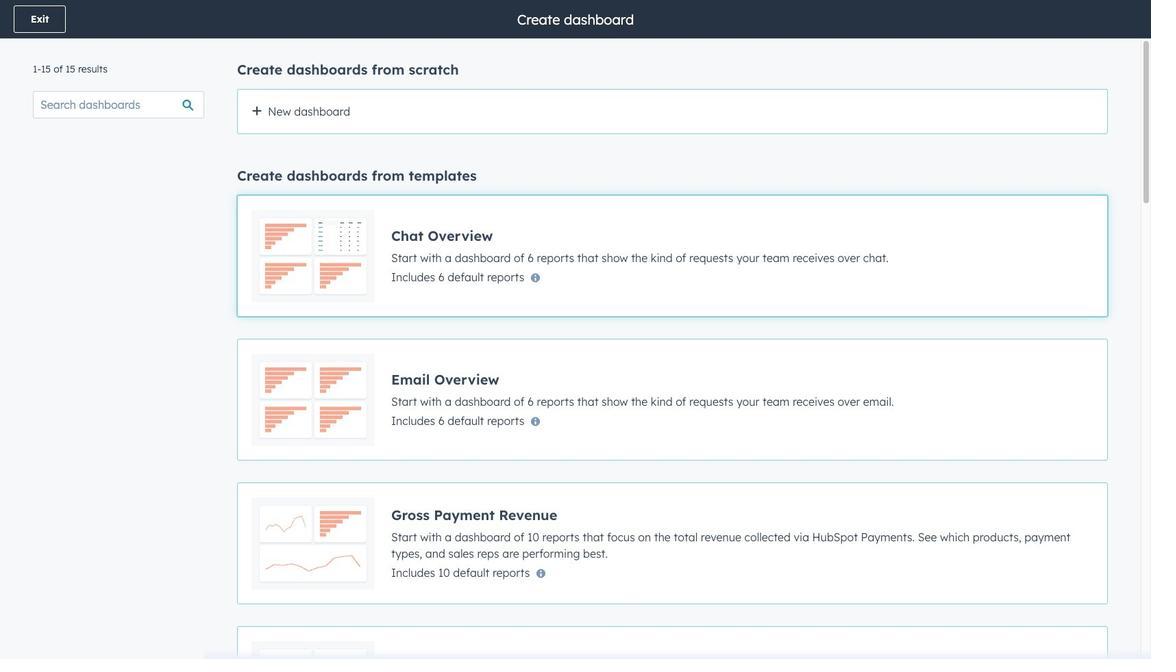 Task type: locate. For each thing, give the bounding box(es) containing it.
None checkbox
[[237, 195, 1108, 317], [237, 627, 1108, 660], [237, 195, 1108, 317]]

page section element
[[0, 0, 1151, 38]]

None checkbox
[[237, 89, 1108, 134], [237, 339, 1108, 461], [237, 483, 1108, 605], [237, 89, 1108, 134], [237, 339, 1108, 461], [237, 483, 1108, 605]]

Search search field
[[33, 91, 204, 119]]



Task type: describe. For each thing, give the bounding box(es) containing it.
none checkbox marketing
[[237, 627, 1108, 660]]

marketing image
[[252, 641, 375, 660]]



Task type: vqa. For each thing, say whether or not it's contained in the screenshot.
search search box
yes



